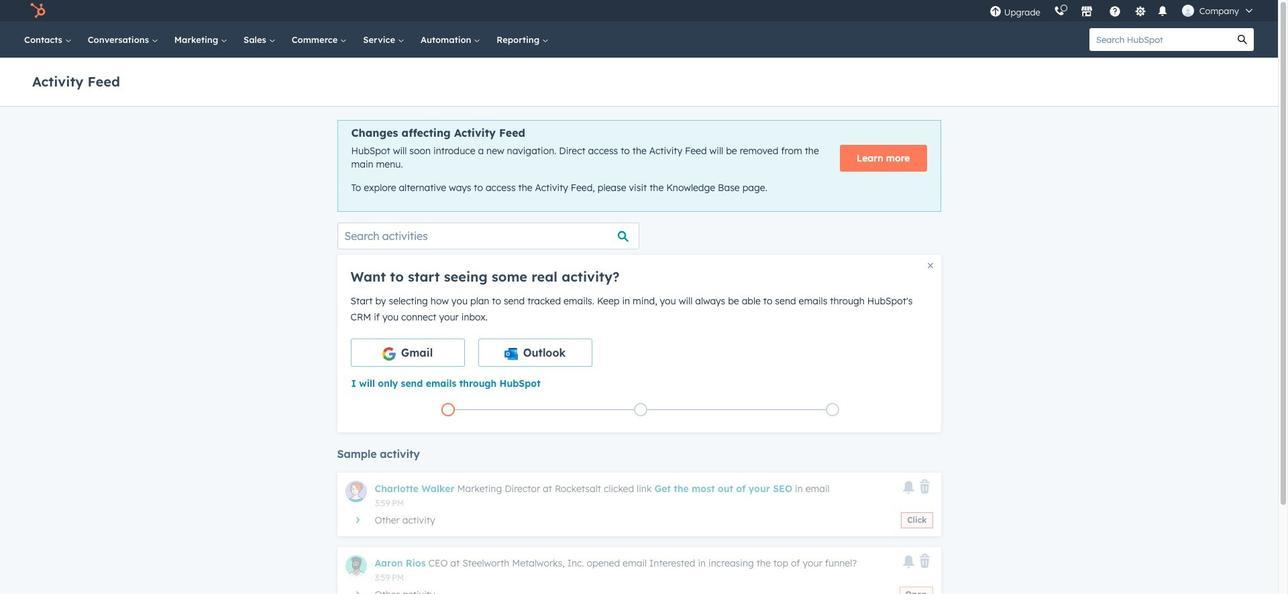 Task type: describe. For each thing, give the bounding box(es) containing it.
Search activities search field
[[337, 223, 639, 249]]



Task type: locate. For each thing, give the bounding box(es) containing it.
onboarding.steps.sendtrackedemailingmail.title image
[[637, 407, 644, 414]]

onboarding.steps.finalstep.title image
[[829, 407, 836, 414]]

menu
[[983, 0, 1262, 21]]

jacob simon image
[[1182, 5, 1194, 17]]

None checkbox
[[351, 339, 465, 367], [478, 339, 592, 367], [351, 339, 465, 367], [478, 339, 592, 367]]

Search HubSpot search field
[[1090, 28, 1231, 51]]

list
[[352, 400, 929, 419]]

close image
[[928, 263, 933, 268]]

marketplaces image
[[1081, 6, 1093, 18]]



Task type: vqa. For each thing, say whether or not it's contained in the screenshot.
'Jacob Simon' icon on the top right of page
yes



